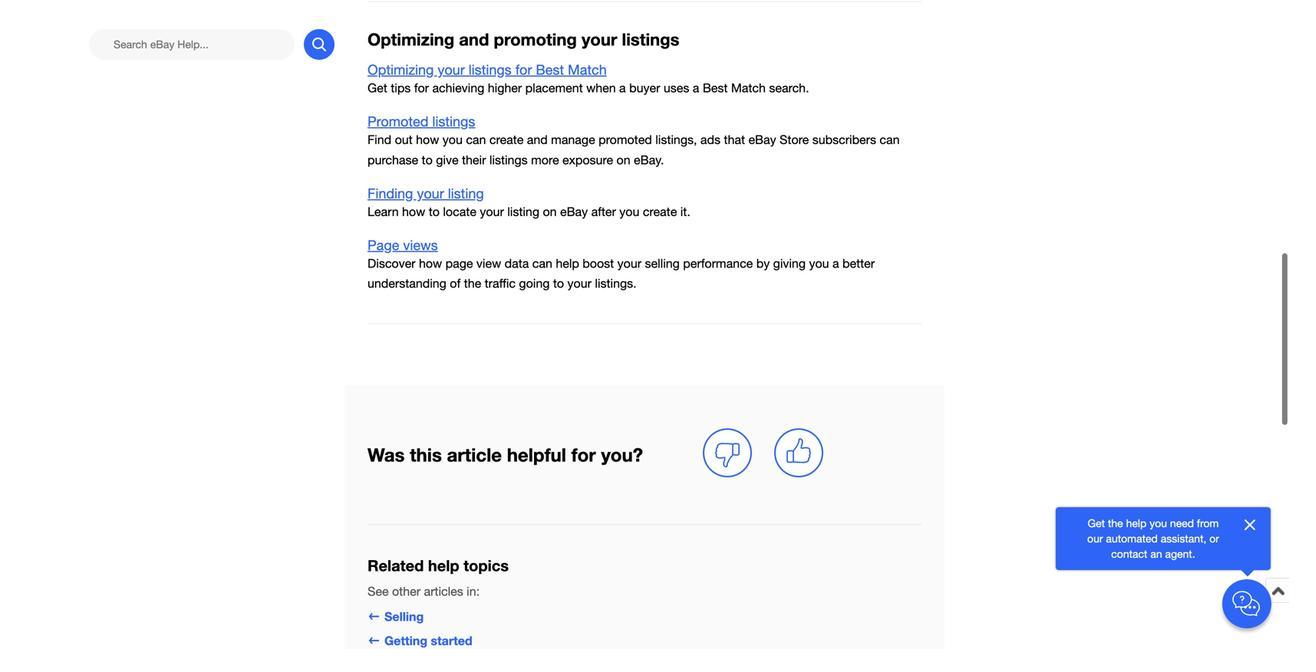 Task type: describe. For each thing, give the bounding box(es) containing it.
page views discover how page view data can help boost your selling performance by giving you a better understanding of the traffic going to your listings.
[[368, 237, 875, 291]]

of
[[450, 277, 461, 291]]

1 vertical spatial best
[[703, 81, 728, 95]]

get the help you need from our automated assistant, or contact an agent.
[[1087, 518, 1219, 561]]

out
[[395, 133, 413, 147]]

article
[[447, 444, 502, 466]]

create
[[489, 133, 524, 147]]

0 vertical spatial match
[[568, 62, 607, 78]]

promoted
[[368, 114, 428, 130]]

you inside get the help you need from our automated assistant, or contact an agent.
[[1150, 518, 1167, 530]]

selling link
[[368, 610, 424, 625]]

manage
[[551, 133, 595, 147]]

topics
[[464, 557, 509, 576]]

discover
[[368, 257, 416, 271]]

get tips
[[368, 81, 411, 95]]

help inside page views discover how page view data can help boost your selling performance by giving you a better understanding of the traffic going to your listings.
[[556, 257, 579, 271]]

view
[[476, 257, 501, 271]]

more
[[531, 153, 559, 167]]

optimizing for optimizing your listings for best match get tips for achieving higher placement when a buyer uses a best match search.
[[368, 62, 434, 78]]

getting started link
[[368, 634, 472, 649]]

by
[[756, 257, 770, 271]]

understanding
[[368, 277, 447, 291]]

listings down create
[[489, 153, 528, 167]]

that
[[724, 133, 745, 147]]

articles
[[424, 585, 463, 599]]

purchase
[[368, 153, 418, 167]]

ebay inside the finding your listing learn how to locate your listing on ebay after you create it.
[[560, 205, 588, 219]]

listings inside the optimizing your listings for best match get tips for achieving higher placement when a buyer uses a best match search.
[[469, 62, 512, 78]]

promoted
[[599, 133, 652, 147]]

or
[[1210, 533, 1219, 546]]

your down listing in the left of the page
[[480, 205, 504, 219]]

listing
[[448, 186, 484, 202]]

this
[[410, 444, 442, 466]]

better
[[843, 257, 875, 271]]

ebay.
[[634, 153, 664, 167]]

0 vertical spatial and
[[459, 29, 489, 49]]

page
[[368, 237, 399, 254]]

subscribers
[[812, 133, 876, 147]]

uses a
[[664, 81, 699, 95]]

giving
[[773, 257, 806, 271]]

when
[[586, 81, 616, 95]]

1 horizontal spatial for
[[515, 62, 532, 78]]

data
[[505, 257, 529, 271]]

need
[[1170, 518, 1194, 530]]

their
[[462, 153, 486, 167]]

page views link
[[368, 237, 438, 254]]

0 horizontal spatial for
[[414, 81, 429, 95]]

you inside page views discover how page view data can help boost your selling performance by giving you a better understanding of the traffic going to your listings.
[[809, 257, 829, 271]]

related help topics
[[368, 557, 509, 576]]

your up "locate"
[[417, 186, 444, 202]]

you?
[[601, 444, 643, 466]]

promoted listings link
[[368, 114, 475, 130]]

listings.
[[595, 277, 637, 291]]

from
[[1197, 518, 1219, 530]]

traffic
[[485, 277, 516, 291]]

listings up give
[[432, 114, 475, 130]]

your up listings.
[[617, 257, 642, 271]]

0 horizontal spatial best
[[536, 62, 564, 78]]

performance
[[683, 257, 753, 271]]

listings up the buyer
[[622, 29, 679, 49]]

your up the optimizing your listings for best match get tips for achieving higher placement when a buyer uses a best match search. at the top
[[582, 29, 617, 49]]

store
[[780, 133, 809, 147]]

and inside promoted listings find out how you can create and manage promoted listings, ads that ebay store subscribers can purchase to give their listings more exposure on ebay.
[[527, 133, 548, 147]]

locate
[[443, 205, 476, 219]]

agent.
[[1165, 548, 1195, 561]]

can inside page views discover how page view data can help boost your selling performance by giving you a better understanding of the traffic going to your listings.
[[532, 257, 552, 271]]

give
[[436, 153, 459, 167]]

0 horizontal spatial can
[[466, 133, 486, 147]]

on
[[617, 153, 630, 167]]

the inside get the help you need from our automated assistant, or contact an agent.
[[1108, 518, 1123, 530]]



Task type: vqa. For each thing, say whether or not it's contained in the screenshot.
create
yes



Task type: locate. For each thing, give the bounding box(es) containing it.
to inside the finding your listing learn how to locate your listing on ebay after you create it.
[[429, 205, 440, 219]]

1 vertical spatial ebay
[[560, 205, 588, 219]]

assistant,
[[1161, 533, 1207, 546]]

promoting
[[494, 29, 577, 49]]

the right get
[[1108, 518, 1123, 530]]

how inside the finding your listing learn how to locate your listing on ebay after you create it.
[[402, 205, 425, 219]]

help left boost
[[556, 257, 579, 271]]

help up articles
[[428, 557, 459, 576]]

buyer
[[629, 81, 660, 95]]

optimizing your listings for best match get tips for achieving higher placement when a buyer uses a best match search.
[[368, 62, 809, 95]]

how down views
[[419, 257, 442, 271]]

can up their at the top left of page
[[466, 133, 486, 147]]

the
[[464, 277, 481, 291], [1108, 518, 1123, 530]]

finding
[[368, 186, 413, 202]]

1 horizontal spatial a
[[833, 257, 839, 271]]

and up the optimizing your listings for best match link
[[459, 29, 489, 49]]

a inside page views discover how page view data can help boost your selling performance by giving you a better understanding of the traffic going to your listings.
[[833, 257, 839, 271]]

0 vertical spatial to
[[422, 153, 433, 167]]

how inside page views discover how page view data can help boost your selling performance by giving you a better understanding of the traffic going to your listings.
[[419, 257, 442, 271]]

how inside promoted listings find out how you can create and manage promoted listings, ads that ebay store subscribers can purchase to give their listings more exposure on ebay.
[[416, 133, 439, 147]]

finding your listing learn how to locate your listing on ebay after you create it.
[[368, 186, 690, 219]]

see other articles in:
[[368, 585, 480, 599]]

and
[[459, 29, 489, 49], [527, 133, 548, 147]]

2 horizontal spatial for
[[571, 444, 596, 466]]

find
[[368, 133, 391, 147]]

2 vertical spatial you
[[1150, 518, 1167, 530]]

0 vertical spatial for
[[515, 62, 532, 78]]

0 horizontal spatial you
[[443, 133, 463, 147]]

listing on
[[507, 205, 557, 219]]

0 vertical spatial help
[[556, 257, 579, 271]]

1 vertical spatial to
[[429, 205, 440, 219]]

for left you?
[[571, 444, 596, 466]]

was this article helpful for you?
[[368, 444, 643, 466]]

0 horizontal spatial help
[[428, 557, 459, 576]]

to inside promoted listings find out how you can create and manage promoted listings, ads that ebay store subscribers can purchase to give their listings more exposure on ebay.
[[422, 153, 433, 167]]

2 horizontal spatial can
[[880, 133, 900, 147]]

learn
[[368, 205, 399, 219]]

can
[[466, 133, 486, 147], [880, 133, 900, 147], [532, 257, 552, 271]]

an
[[1151, 548, 1162, 561]]

0 horizontal spatial the
[[464, 277, 481, 291]]

can right subscribers
[[880, 133, 900, 147]]

1 vertical spatial match
[[731, 81, 766, 95]]

to inside page views discover how page view data can help boost your selling performance by giving you a better understanding of the traffic going to your listings.
[[553, 277, 564, 291]]

how
[[416, 133, 439, 147], [402, 205, 425, 219], [419, 257, 442, 271]]

in:
[[467, 585, 480, 599]]

2 optimizing from the top
[[368, 62, 434, 78]]

our
[[1087, 533, 1103, 546]]

1 vertical spatial how
[[402, 205, 425, 219]]

how for finding
[[402, 205, 425, 219]]

getting started
[[384, 634, 472, 649]]

you right giving
[[809, 257, 829, 271]]

optimizing and promoting your listings
[[368, 29, 679, 49]]

0 horizontal spatial and
[[459, 29, 489, 49]]

see
[[368, 585, 389, 599]]

1 horizontal spatial and
[[527, 133, 548, 147]]

2 vertical spatial to
[[553, 277, 564, 291]]

match
[[568, 62, 607, 78], [731, 81, 766, 95]]

page
[[446, 257, 473, 271]]

contact
[[1111, 548, 1148, 561]]

2 vertical spatial help
[[428, 557, 459, 576]]

optimizing
[[368, 29, 454, 49], [368, 62, 434, 78]]

listings, ads
[[656, 133, 721, 147]]

ebay inside promoted listings find out how you can create and manage promoted listings, ads that ebay store subscribers can purchase to give their listings more exposure on ebay.
[[749, 133, 776, 147]]

1 horizontal spatial ebay
[[749, 133, 776, 147]]

get
[[1088, 518, 1105, 530]]

0 vertical spatial optimizing
[[368, 29, 454, 49]]

how for promoted
[[416, 133, 439, 147]]

2 vertical spatial for
[[571, 444, 596, 466]]

how down "promoted listings" link
[[416, 133, 439, 147]]

selling
[[645, 257, 680, 271]]

after you create it.
[[591, 205, 690, 219]]

0 vertical spatial how
[[416, 133, 439, 147]]

0 vertical spatial the
[[464, 277, 481, 291]]

get the help you need from our automated assistant, or contact an agent. tooltip
[[1080, 516, 1226, 562]]

helpful
[[507, 444, 566, 466]]

match left search.
[[731, 81, 766, 95]]

to
[[422, 153, 433, 167], [429, 205, 440, 219], [553, 277, 564, 291]]

0 horizontal spatial match
[[568, 62, 607, 78]]

listings up achieving higher
[[469, 62, 512, 78]]

1 vertical spatial a
[[833, 257, 839, 271]]

going
[[519, 277, 550, 291]]

and up more
[[527, 133, 548, 147]]

help
[[556, 257, 579, 271], [1126, 518, 1147, 530], [428, 557, 459, 576]]

1 horizontal spatial you
[[809, 257, 829, 271]]

1 vertical spatial optimizing
[[368, 62, 434, 78]]

boost
[[583, 257, 614, 271]]

you left the need
[[1150, 518, 1167, 530]]

1 horizontal spatial the
[[1108, 518, 1123, 530]]

1 horizontal spatial help
[[556, 257, 579, 271]]

ebay right that
[[749, 133, 776, 147]]

views
[[403, 237, 438, 254]]

1 horizontal spatial match
[[731, 81, 766, 95]]

a
[[619, 81, 626, 95], [833, 257, 839, 271]]

your down boost
[[568, 277, 592, 291]]

was
[[368, 444, 405, 466]]

ebay right the 'listing on'
[[560, 205, 588, 219]]

achieving higher
[[432, 81, 522, 95]]

a left better
[[833, 257, 839, 271]]

your inside the optimizing your listings for best match get tips for achieving higher placement when a buyer uses a best match search.
[[438, 62, 465, 78]]

placement
[[525, 81, 583, 95]]

the right of
[[464, 277, 481, 291]]

automated
[[1106, 533, 1158, 546]]

a inside the optimizing your listings for best match get tips for achieving higher placement when a buyer uses a best match search.
[[619, 81, 626, 95]]

0 vertical spatial you
[[443, 133, 463, 147]]

1 horizontal spatial can
[[532, 257, 552, 271]]

a right the when
[[619, 81, 626, 95]]

1 vertical spatial you
[[809, 257, 829, 271]]

help up automated
[[1126, 518, 1147, 530]]

optimizing your listings for best match link
[[368, 62, 607, 78]]

0 horizontal spatial a
[[619, 81, 626, 95]]

1 vertical spatial and
[[527, 133, 548, 147]]

1 optimizing from the top
[[368, 29, 454, 49]]

you inside promoted listings find out how you can create and manage promoted listings, ads that ebay store subscribers can purchase to give their listings more exposure on ebay.
[[443, 133, 463, 147]]

other
[[392, 585, 421, 599]]

ebay
[[749, 133, 776, 147], [560, 205, 588, 219]]

2 horizontal spatial you
[[1150, 518, 1167, 530]]

help inside get the help you need from our automated assistant, or contact an agent.
[[1126, 518, 1147, 530]]

the inside page views discover how page view data can help boost your selling performance by giving you a better understanding of the traffic going to your listings.
[[464, 277, 481, 291]]

best right uses a
[[703, 81, 728, 95]]

search.
[[769, 81, 809, 95]]

best up placement
[[536, 62, 564, 78]]

optimizing inside the optimizing your listings for best match get tips for achieving higher placement when a buyer uses a best match search.
[[368, 62, 434, 78]]

to right going
[[553, 277, 564, 291]]

can up going
[[532, 257, 552, 271]]

1 horizontal spatial best
[[703, 81, 728, 95]]

finding your listing link
[[368, 186, 484, 202]]

exposure
[[562, 153, 613, 167]]

for
[[515, 62, 532, 78], [414, 81, 429, 95], [571, 444, 596, 466]]

0 vertical spatial a
[[619, 81, 626, 95]]

you
[[443, 133, 463, 147], [809, 257, 829, 271], [1150, 518, 1167, 530]]

1 vertical spatial the
[[1108, 518, 1123, 530]]

to left give
[[422, 153, 433, 167]]

listings
[[622, 29, 679, 49], [469, 62, 512, 78], [432, 114, 475, 130], [489, 153, 528, 167]]

match up the when
[[568, 62, 607, 78]]

2 vertical spatial how
[[419, 257, 442, 271]]

your
[[582, 29, 617, 49], [438, 62, 465, 78], [417, 186, 444, 202], [480, 205, 504, 219], [617, 257, 642, 271], [568, 277, 592, 291]]

your up achieving higher
[[438, 62, 465, 78]]

how down finding your listing link
[[402, 205, 425, 219]]

1 vertical spatial help
[[1126, 518, 1147, 530]]

related
[[368, 557, 424, 576]]

2 horizontal spatial help
[[1126, 518, 1147, 530]]

1 vertical spatial for
[[414, 81, 429, 95]]

started
[[431, 634, 472, 649]]

for right get tips
[[414, 81, 429, 95]]

optimizing for optimizing and promoting your listings
[[368, 29, 454, 49]]

0 vertical spatial ebay
[[749, 133, 776, 147]]

promoted listings find out how you can create and manage promoted listings, ads that ebay store subscribers can purchase to give their listings more exposure on ebay.
[[368, 114, 900, 167]]

for down 'optimizing and promoting your listings'
[[515, 62, 532, 78]]

Search eBay Help... text field
[[89, 29, 295, 60]]

getting
[[384, 634, 427, 649]]

selling
[[384, 610, 424, 625]]

you up give
[[443, 133, 463, 147]]

to down finding your listing link
[[429, 205, 440, 219]]

0 vertical spatial best
[[536, 62, 564, 78]]

0 horizontal spatial ebay
[[560, 205, 588, 219]]



